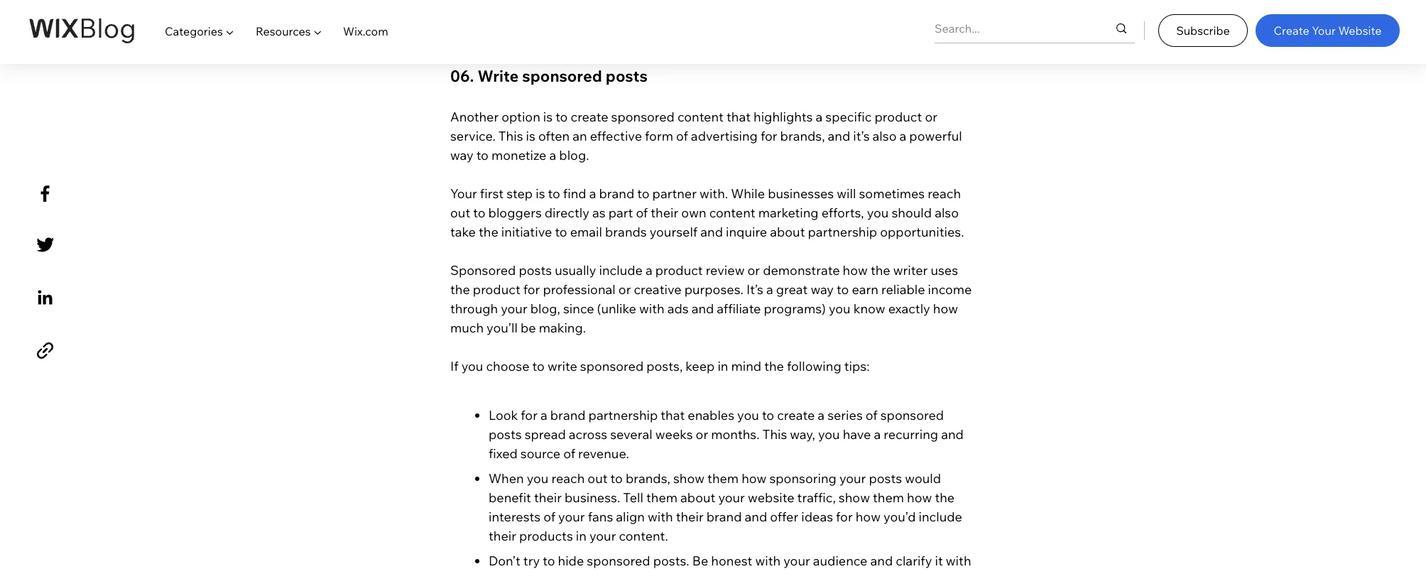 Task type: describe. For each thing, give the bounding box(es) containing it.
sponsored inside "don't try to hide sponsored posts. be honest with your audience and clarify it with"
[[587, 553, 651, 569]]

subscribe
[[1177, 23, 1231, 38]]

recurring
[[884, 426, 939, 442]]

it's
[[747, 281, 764, 297]]

an
[[573, 128, 587, 144]]

content inside your first step is to find a brand to partner with. while businesses will sometimes reach out to bloggers directly as part of their own content marketing efforts, you should also take the initiative to email brands yourself and inquire about partnership opportunities.
[[710, 204, 756, 221]]

to left partner
[[638, 185, 650, 202]]

categories
[[165, 24, 223, 38]]

sponsored posts usually include a product review or demonstrate how the writer uses the product for professional or creative purposes. it's a great way to earn reliable income through your blog, since (unlike with ads and affiliate programs) you know exactly how much you'll be making.
[[450, 262, 975, 336]]

reach inside when you reach out to brands, show them how sponsoring your posts would benefit their business. tell them about your website traffic, show them how the interests of your fans align with their brand and offer ideas for how you'd include their products in your content.
[[552, 470, 585, 487]]

1 horizontal spatial your
[[1313, 23, 1336, 38]]

how left you'd
[[856, 509, 881, 525]]

advertising
[[691, 128, 758, 144]]

create inside another option is to create sponsored content that highlights a specific product or service. this is often an effective form of advertising for brands, and it's also a powerful way to monetize a blog.
[[571, 108, 609, 125]]

content inside another option is to create sponsored content that highlights a specific product or service. this is often an effective form of advertising for brands, and it's also a powerful way to monetize a blog.
[[678, 108, 724, 125]]

to left write
[[533, 358, 545, 374]]

initiative
[[502, 224, 552, 240]]

sponsored inside another option is to create sponsored content that highlights a specific product or service. this is often an effective form of advertising for brands, and it's also a powerful way to monetize a blog.
[[611, 108, 675, 125]]

sponsored
[[450, 262, 516, 278]]

a right it's
[[767, 281, 774, 297]]

your down fans
[[590, 528, 616, 544]]

have
[[843, 426, 871, 442]]

you inside when you reach out to brands, show them how sponsoring your posts would benefit their business. tell them about your website traffic, show them how the interests of your fans align with their brand and offer ideas for how you'd include their products in your content.
[[527, 470, 549, 487]]

fixed
[[489, 445, 518, 462]]

website
[[748, 489, 795, 506]]

usually
[[555, 262, 597, 278]]

you'll
[[487, 320, 518, 336]]

earn
[[852, 281, 879, 297]]

if
[[450, 358, 459, 374]]

in inside when you reach out to brands, show them how sponsoring your posts would benefit their business. tell them about your website traffic, show them how the interests of your fans align with their brand and offer ideas for how you'd include their products in your content.
[[576, 528, 587, 544]]

with inside sponsored posts usually include a product review or demonstrate how the writer uses the product for professional or creative purposes. it's a great way to earn reliable income through your blog, since (unlike with ads and affiliate programs) you know exactly how much you'll be making.
[[639, 300, 665, 317]]

be
[[521, 320, 536, 336]]

to up often on the left top
[[556, 108, 568, 125]]

06.
[[450, 66, 474, 86]]

about inside your first step is to find a brand to partner with. while businesses will sometimes reach out to bloggers directly as part of their own content marketing efforts, you should also take the initiative to email brands yourself and inquire about partnership opportunities.
[[770, 224, 805, 240]]

a up creative
[[646, 262, 653, 278]]

subscribe link
[[1159, 14, 1248, 47]]

hide
[[558, 553, 584, 569]]

another
[[450, 108, 499, 125]]

the inside when you reach out to brands, show them how sponsoring your posts would benefit their business. tell them about your website traffic, show them how the interests of your fans align with their brand and offer ideas for how you'd include their products in your content.
[[935, 489, 955, 506]]

you'd
[[884, 509, 916, 525]]

write
[[548, 358, 578, 374]]

it's
[[854, 128, 870, 144]]

out inside your first step is to find a brand to partner with. while businesses will sometimes reach out to bloggers directly as part of their own content marketing efforts, you should also take the initiative to email brands yourself and inquire about partnership opportunities.
[[450, 204, 471, 221]]

or up it's
[[748, 262, 760, 278]]

brand inside your first step is to find a brand to partner with. while businesses will sometimes reach out to bloggers directly as part of their own content marketing efforts, you should also take the initiative to email brands yourself and inquire about partnership opportunities.
[[599, 185, 635, 202]]

resources  ▼
[[256, 24, 322, 38]]

your down have on the right bottom
[[840, 470, 866, 487]]

create your website link
[[1256, 14, 1400, 47]]

step
[[507, 185, 533, 202]]

to inside "don't try to hide sponsored posts. be honest with your audience and clarify it with"
[[543, 553, 555, 569]]

uses
[[931, 262, 959, 278]]

don't
[[489, 553, 521, 569]]

also inside another option is to create sponsored content that highlights a specific product or service. this is often an effective form of advertising for brands, and it's also a powerful way to monetize a blog.
[[873, 128, 897, 144]]

to down service.
[[477, 147, 489, 163]]

when
[[489, 470, 524, 487]]

professional
[[543, 281, 616, 297]]

bloggers
[[489, 204, 542, 221]]

if you choose to write sponsored posts, keep in mind the following tips:
[[450, 358, 870, 374]]

try
[[524, 553, 540, 569]]

your first step is to find a brand to partner with. while businesses will sometimes reach out to bloggers directly as part of their own content marketing efforts, you should also take the initiative to email brands yourself and inquire about partnership opportunities.
[[450, 185, 965, 240]]

writer
[[894, 262, 928, 278]]

for inside another option is to create sponsored content that highlights a specific product or service. this is often an effective form of advertising for brands, and it's also a powerful way to monetize a blog.
[[761, 128, 778, 144]]

to down first
[[473, 204, 486, 221]]

tips:
[[845, 358, 870, 374]]

with.
[[700, 185, 728, 202]]

categories ▼
[[165, 24, 234, 38]]

for inside when you reach out to brands, show them how sponsoring your posts would benefit their business. tell them about your website traffic, show them how the interests of your fans align with their brand and offer ideas for how you'd include their products in your content.
[[836, 509, 853, 525]]

offer
[[770, 509, 799, 525]]

sponsored up option
[[523, 66, 602, 86]]

mind
[[731, 358, 762, 374]]

content.
[[619, 528, 668, 544]]

own
[[682, 204, 707, 221]]

the up through
[[450, 281, 470, 297]]

a up spread
[[541, 407, 548, 423]]

your down business.
[[559, 509, 585, 525]]

opportunities.
[[881, 224, 965, 240]]

creative
[[634, 281, 682, 297]]

way inside another option is to create sponsored content that highlights a specific product or service. this is often an effective form of advertising for brands, and it's also a powerful way to monetize a blog.
[[450, 147, 474, 163]]

to down directly
[[555, 224, 567, 240]]

also inside your first step is to find a brand to partner with. while businesses will sometimes reach out to bloggers directly as part of their own content marketing efforts, you should also take the initiative to email brands yourself and inquire about partnership opportunities.
[[935, 204, 959, 221]]

purposes.
[[685, 281, 744, 297]]

and inside your first step is to find a brand to partner with. while businesses will sometimes reach out to bloggers directly as part of their own content marketing efforts, you should also take the initiative to email brands yourself and inquire about partnership opportunities.
[[701, 224, 723, 240]]

2 vertical spatial product
[[473, 281, 521, 297]]

wix.com link
[[333, 11, 399, 51]]

series
[[828, 407, 863, 423]]

their up the 'be'
[[676, 509, 704, 525]]

of inside when you reach out to brands, show them how sponsoring your posts would benefit their business. tell them about your website traffic, show them how the interests of your fans align with their brand and offer ideas for how you'd include their products in your content.
[[544, 509, 556, 525]]

powerful
[[910, 128, 963, 144]]

reliable
[[882, 281, 926, 297]]

brand inside look for a brand partnership that enables you to create a series of sponsored posts spread across several weeks or months. this way, you have a recurring and fixed source of revenue.
[[551, 407, 586, 423]]

form
[[645, 128, 674, 144]]

revenue.
[[578, 445, 629, 462]]

posts,
[[647, 358, 683, 374]]

and inside "don't try to hide sponsored posts. be honest with your audience and clarify it with"
[[871, 553, 893, 569]]

your left the website on the right bottom of page
[[719, 489, 745, 506]]

this inside look for a brand partnership that enables you to create a series of sponsored posts spread across several weeks or months. this way, you have a recurring and fixed source of revenue.
[[763, 426, 787, 442]]

include inside when you reach out to brands, show them how sponsoring your posts would benefit their business. tell them about your website traffic, show them how the interests of your fans align with their brand and offer ideas for how you'd include their products in your content.
[[919, 509, 963, 525]]

brands, inside another option is to create sponsored content that highlights a specific product or service. this is often an effective form of advertising for brands, and it's also a powerful way to monetize a blog.
[[781, 128, 825, 144]]

this inside another option is to create sponsored content that highlights a specific product or service. this is often an effective form of advertising for brands, and it's also a powerful way to monetize a blog.
[[499, 128, 523, 144]]

posts inside look for a brand partnership that enables you to create a series of sponsored posts spread across several weeks or months. this way, you have a recurring and fixed source of revenue.
[[489, 426, 522, 442]]

effective
[[590, 128, 642, 144]]

how down would
[[907, 489, 932, 506]]

include inside sponsored posts usually include a product review or demonstrate how the writer uses the product for professional or creative purposes. it's a great way to earn reliable income through your blog, since (unlike with ads and affiliate programs) you know exactly how much you'll be making.
[[599, 262, 643, 278]]

you down series
[[818, 426, 840, 442]]

a left series
[[818, 407, 825, 423]]

keep
[[686, 358, 715, 374]]

brands
[[605, 224, 647, 240]]

to inside look for a brand partnership that enables you to create a series of sponsored posts spread across several weeks or months. this way, you have a recurring and fixed source of revenue.
[[762, 407, 775, 423]]

monetize
[[492, 147, 547, 163]]

clarify
[[896, 553, 933, 569]]

the up earn
[[871, 262, 891, 278]]

align
[[616, 509, 645, 525]]

business.
[[565, 489, 620, 506]]

don't try to hide sponsored posts. be honest with your audience and clarify it with
[[489, 553, 975, 569]]

should
[[892, 204, 932, 221]]

traffic,
[[798, 489, 836, 506]]

benefit
[[489, 489, 531, 506]]

efforts,
[[822, 204, 864, 221]]

tell
[[623, 489, 644, 506]]

create your website
[[1274, 23, 1382, 38]]

0 vertical spatial is
[[543, 108, 553, 125]]

share article on twitter image
[[33, 232, 58, 257]]

for inside sponsored posts usually include a product review or demonstrate how the writer uses the product for professional or creative purposes. it's a great way to earn reliable income through your blog, since (unlike with ads and affiliate programs) you know exactly how much you'll be making.
[[523, 281, 540, 297]]

would
[[905, 470, 942, 487]]

partnership inside your first step is to find a brand to partner with. while businesses will sometimes reach out to bloggers directly as part of their own content marketing efforts, you should also take the initiative to email brands yourself and inquire about partnership opportunities.
[[808, 224, 878, 240]]

a right have on the right bottom
[[874, 426, 881, 442]]

to inside sponsored posts usually include a product review or demonstrate how the writer uses the product for professional or creative purposes. it's a great way to earn reliable income through your blog, since (unlike with ads and affiliate programs) you know exactly how much you'll be making.
[[837, 281, 849, 297]]

option
[[502, 108, 541, 125]]

following
[[787, 358, 842, 374]]

audience
[[813, 553, 868, 569]]

1 vertical spatial is
[[526, 128, 536, 144]]

how up the website on the right bottom of page
[[742, 470, 767, 487]]

06. write sponsored posts
[[450, 66, 648, 86]]

their right benefit
[[534, 489, 562, 506]]

of inside another option is to create sponsored content that highlights a specific product or service. this is often an effective form of advertising for brands, and it's also a powerful way to monetize a blog.
[[676, 128, 688, 144]]

with right honest
[[756, 553, 781, 569]]

since
[[563, 300, 594, 317]]

posts inside sponsored posts usually include a product review or demonstrate how the writer uses the product for professional or creative purposes. it's a great way to earn reliable income through your blog, since (unlike with ads and affiliate programs) you know exactly how much you'll be making.
[[519, 262, 552, 278]]

of up have on the right bottom
[[866, 407, 878, 423]]

fans
[[588, 509, 613, 525]]

▼ for resources  ▼
[[313, 24, 322, 38]]

for inside look for a brand partnership that enables you to create a series of sponsored posts spread across several weeks or months. this way, you have a recurring and fixed source of revenue.
[[521, 407, 538, 423]]

your inside your first step is to find a brand to partner with. while businesses will sometimes reach out to bloggers directly as part of their own content marketing efforts, you should also take the initiative to email brands yourself and inquire about partnership opportunities.
[[450, 185, 477, 202]]

posts inside when you reach out to brands, show them how sponsoring your posts would benefit their business. tell them about your website traffic, show them how the interests of your fans align with their brand and offer ideas for how you'd include their products in your content.
[[869, 470, 902, 487]]

review
[[706, 262, 745, 278]]

ads
[[668, 300, 689, 317]]

0 vertical spatial show
[[674, 470, 705, 487]]



Task type: locate. For each thing, give the bounding box(es) containing it.
the right mind
[[765, 358, 784, 374]]

0 vertical spatial about
[[770, 224, 805, 240]]

0 horizontal spatial reach
[[552, 470, 585, 487]]

the inside your first step is to find a brand to partner with. while businesses will sometimes reach out to bloggers directly as part of their own content marketing efforts, you should also take the initiative to email brands yourself and inquire about partnership opportunities.
[[479, 224, 499, 240]]

and inside another option is to create sponsored content that highlights a specific product or service. this is often an effective form of advertising for brands, and it's also a powerful way to monetize a blog.
[[828, 128, 851, 144]]

0 horizontal spatial show
[[674, 470, 705, 487]]

brand up honest
[[707, 509, 742, 525]]

1 horizontal spatial out
[[588, 470, 608, 487]]

0 horizontal spatial this
[[499, 128, 523, 144]]

demonstrate
[[763, 262, 840, 278]]

and down the website on the right bottom of page
[[745, 509, 768, 525]]

way
[[450, 147, 474, 163], [811, 281, 834, 297]]

partnership down the efforts,
[[808, 224, 878, 240]]

email
[[570, 224, 603, 240]]

0 horizontal spatial brands,
[[626, 470, 671, 487]]

0 horizontal spatial also
[[873, 128, 897, 144]]

2 vertical spatial brand
[[707, 509, 742, 525]]

source
[[521, 445, 561, 462]]

share article on facebook image
[[33, 181, 58, 206], [33, 181, 58, 206]]

them right tell
[[647, 489, 678, 506]]

that up weeks at left bottom
[[661, 407, 685, 423]]

their down interests
[[489, 528, 517, 544]]

0 vertical spatial this
[[499, 128, 523, 144]]

1 vertical spatial that
[[661, 407, 685, 423]]

across
[[569, 426, 608, 442]]

you up months.
[[738, 407, 759, 423]]

0 vertical spatial that
[[727, 108, 751, 125]]

1 horizontal spatial that
[[727, 108, 751, 125]]

1 vertical spatial your
[[450, 185, 477, 202]]

write
[[478, 66, 519, 86]]

1 ▼ from the left
[[226, 24, 234, 38]]

create
[[571, 108, 609, 125], [777, 407, 815, 423]]

1 vertical spatial product
[[656, 262, 703, 278]]

0 vertical spatial content
[[678, 108, 724, 125]]

also right it's
[[873, 128, 897, 144]]

a right find
[[589, 185, 596, 202]]

0 horizontal spatial brand
[[551, 407, 586, 423]]

1 horizontal spatial ▼
[[313, 24, 322, 38]]

them up you'd
[[873, 489, 905, 506]]

through
[[450, 300, 498, 317]]

1 vertical spatial include
[[919, 509, 963, 525]]

1 horizontal spatial partnership
[[808, 224, 878, 240]]

in right keep
[[718, 358, 729, 374]]

1 vertical spatial out
[[588, 470, 608, 487]]

share article on linkedin image
[[33, 285, 58, 310]]

1 horizontal spatial brand
[[599, 185, 635, 202]]

way inside sponsored posts usually include a product review or demonstrate how the writer uses the product for professional or creative purposes. it's a great way to earn reliable income through your blog, since (unlike with ads and affiliate programs) you know exactly how much you'll be making.
[[811, 281, 834, 297]]

find
[[563, 185, 587, 202]]

is right the 'step'
[[536, 185, 545, 202]]

out
[[450, 204, 471, 221], [588, 470, 608, 487]]

a left 'specific'
[[816, 108, 823, 125]]

and
[[828, 128, 851, 144], [701, 224, 723, 240], [692, 300, 714, 317], [942, 426, 964, 442], [745, 509, 768, 525], [871, 553, 893, 569]]

for up blog,
[[523, 281, 540, 297]]

them down look for a brand partnership that enables you to create a series of sponsored posts spread across several weeks or months. this way, you have a recurring and fixed source of revenue.
[[708, 470, 739, 487]]

highlights
[[754, 108, 813, 125]]

1 horizontal spatial show
[[839, 489, 870, 506]]

and down own
[[701, 224, 723, 240]]

product up creative
[[656, 262, 703, 278]]

a left powerful
[[900, 128, 907, 144]]

posts down initiative on the left top of the page
[[519, 262, 552, 278]]

0 vertical spatial include
[[599, 262, 643, 278]]

1 vertical spatial brands,
[[626, 470, 671, 487]]

content up inquire
[[710, 204, 756, 221]]

your left audience
[[784, 553, 811, 569]]

will
[[837, 185, 857, 202]]

blog,
[[531, 300, 561, 317]]

brands, up tell
[[626, 470, 671, 487]]

posts.
[[653, 553, 690, 569]]

1 vertical spatial also
[[935, 204, 959, 221]]

1 vertical spatial way
[[811, 281, 834, 297]]

you down source
[[527, 470, 549, 487]]

about inside when you reach out to brands, show them how sponsoring your posts would benefit their business. tell them about your website traffic, show them how the interests of your fans align with their brand and offer ideas for how you'd include their products in your content.
[[681, 489, 716, 506]]

in up hide
[[576, 528, 587, 544]]

1 horizontal spatial reach
[[928, 185, 961, 202]]

and down the purposes.
[[692, 300, 714, 317]]

to
[[556, 108, 568, 125], [477, 147, 489, 163], [548, 185, 560, 202], [638, 185, 650, 202], [473, 204, 486, 221], [555, 224, 567, 240], [837, 281, 849, 297], [533, 358, 545, 374], [762, 407, 775, 423], [611, 470, 623, 487], [543, 553, 555, 569]]

how up earn
[[843, 262, 868, 278]]

1 horizontal spatial product
[[656, 262, 703, 278]]

great
[[776, 281, 808, 297]]

of right form
[[676, 128, 688, 144]]

for down highlights
[[761, 128, 778, 144]]

1 vertical spatial about
[[681, 489, 716, 506]]

your
[[501, 300, 528, 317], [840, 470, 866, 487], [719, 489, 745, 506], [559, 509, 585, 525], [590, 528, 616, 544], [784, 553, 811, 569]]

your inside "don't try to hide sponsored posts. be honest with your audience and clarify it with"
[[784, 553, 811, 569]]

website
[[1339, 23, 1382, 38]]

or inside another option is to create sponsored content that highlights a specific product or service. this is often an effective form of advertising for brands, and it's also a powerful way to monetize a blog.
[[925, 108, 938, 125]]

partner
[[653, 185, 697, 202]]

specific
[[826, 108, 872, 125]]

yourself
[[650, 224, 698, 240]]

enables
[[688, 407, 735, 423]]

much
[[450, 320, 484, 336]]

0 vertical spatial reach
[[928, 185, 961, 202]]

also
[[873, 128, 897, 144], [935, 204, 959, 221]]

ideas
[[802, 509, 834, 525]]

0 horizontal spatial product
[[473, 281, 521, 297]]

with down creative
[[639, 300, 665, 317]]

0 horizontal spatial in
[[576, 528, 587, 544]]

0 horizontal spatial them
[[647, 489, 678, 506]]

share article on linkedin image
[[33, 285, 58, 310]]

product up powerful
[[875, 108, 923, 125]]

way down service.
[[450, 147, 474, 163]]

0 horizontal spatial out
[[450, 204, 471, 221]]

when you reach out to brands, show them how sponsoring your posts would benefit their business. tell them about your website traffic, show them how the interests of your fans align with their brand and offer ideas for how you'd include their products in your content.
[[489, 470, 966, 544]]

None search field
[[935, 14, 1135, 43]]

1 horizontal spatial way
[[811, 281, 834, 297]]

out up the take
[[450, 204, 471, 221]]

you inside sponsored posts usually include a product review or demonstrate how the writer uses the product for professional or creative purposes. it's a great way to earn reliable income through your blog, since (unlike with ads and affiliate programs) you know exactly how much you'll be making.
[[829, 300, 851, 317]]

part
[[609, 204, 633, 221]]

1 vertical spatial brand
[[551, 407, 586, 423]]

brand up across
[[551, 407, 586, 423]]

include up (unlike
[[599, 262, 643, 278]]

0 vertical spatial brand
[[599, 185, 635, 202]]

0 horizontal spatial about
[[681, 489, 716, 506]]

with inside when you reach out to brands, show them how sponsoring your posts would benefit their business. tell them about your website traffic, show them how the interests of your fans align with their brand and offer ideas for how you'd include their products in your content.
[[648, 509, 673, 525]]

create up an
[[571, 108, 609, 125]]

and inside look for a brand partnership that enables you to create a series of sponsored posts spread across several weeks or months. this way, you have a recurring and fixed source of revenue.
[[942, 426, 964, 442]]

also up opportunities.
[[935, 204, 959, 221]]

posts left would
[[869, 470, 902, 487]]

to inside when you reach out to brands, show them how sponsoring your posts would benefit their business. tell them about your website traffic, show them how the interests of your fans align with their brand and offer ideas for how you'd include their products in your content.
[[611, 470, 623, 487]]

include right you'd
[[919, 509, 963, 525]]

1 vertical spatial in
[[576, 528, 587, 544]]

often
[[539, 128, 570, 144]]

of right "part"
[[636, 204, 648, 221]]

0 vertical spatial product
[[875, 108, 923, 125]]

create
[[1274, 23, 1310, 38]]

create inside look for a brand partnership that enables you to create a series of sponsored posts spread across several weeks or months. this way, you have a recurring and fixed source of revenue.
[[777, 407, 815, 423]]

copy link of the article image
[[33, 338, 58, 363], [33, 338, 58, 363]]

reach up business.
[[552, 470, 585, 487]]

0 horizontal spatial your
[[450, 185, 477, 202]]

1 horizontal spatial about
[[770, 224, 805, 240]]

0 horizontal spatial that
[[661, 407, 685, 423]]

reach up "should"
[[928, 185, 961, 202]]

for right ideas
[[836, 509, 853, 525]]

of down across
[[564, 445, 576, 462]]

is up often on the left top
[[543, 108, 553, 125]]

be
[[693, 553, 709, 569]]

2 vertical spatial is
[[536, 185, 545, 202]]

with up content.
[[648, 509, 673, 525]]

posts up effective
[[606, 66, 648, 86]]

product down sponsored at the left top of the page
[[473, 281, 521, 297]]

you down sometimes
[[867, 204, 889, 221]]

content up advertising
[[678, 108, 724, 125]]

businesses
[[768, 185, 834, 202]]

2 ▼ from the left
[[313, 24, 322, 38]]

1 horizontal spatial include
[[919, 509, 963, 525]]

or up (unlike
[[619, 281, 631, 297]]

with
[[639, 300, 665, 317], [648, 509, 673, 525], [756, 553, 781, 569], [946, 553, 972, 569]]

1 horizontal spatial also
[[935, 204, 959, 221]]

their up yourself
[[651, 204, 679, 221]]

sponsored
[[523, 66, 602, 86], [611, 108, 675, 125], [580, 358, 644, 374], [881, 407, 944, 423], [587, 553, 651, 569]]

2 horizontal spatial brand
[[707, 509, 742, 525]]

0 vertical spatial also
[[873, 128, 897, 144]]

0 horizontal spatial ▼
[[226, 24, 234, 38]]

0 vertical spatial brands,
[[781, 128, 825, 144]]

2 horizontal spatial product
[[875, 108, 923, 125]]

and left 'clarify'
[[871, 553, 893, 569]]

1 horizontal spatial brands,
[[781, 128, 825, 144]]

weeks
[[656, 426, 693, 442]]

in
[[718, 358, 729, 374], [576, 528, 587, 544]]

is inside your first step is to find a brand to partner with. while businesses will sometimes reach out to bloggers directly as part of their own content marketing efforts, you should also take the initiative to email brands yourself and inquire about partnership opportunities.
[[536, 185, 545, 202]]

of inside your first step is to find a brand to partner with. while businesses will sometimes reach out to bloggers directly as part of their own content marketing efforts, you should also take the initiative to email brands yourself and inquire about partnership opportunities.
[[636, 204, 648, 221]]

0 vertical spatial create
[[571, 108, 609, 125]]

0 vertical spatial way
[[450, 147, 474, 163]]

sponsored down content.
[[587, 553, 651, 569]]

product inside another option is to create sponsored content that highlights a specific product or service. this is often an effective form of advertising for brands, and it's also a powerful way to monetize a blog.
[[875, 108, 923, 125]]

create up way,
[[777, 407, 815, 423]]

brand up "part"
[[599, 185, 635, 202]]

1 vertical spatial show
[[839, 489, 870, 506]]

first
[[480, 185, 504, 202]]

take
[[450, 224, 476, 240]]

1 vertical spatial create
[[777, 407, 815, 423]]

posts
[[606, 66, 648, 86], [519, 262, 552, 278], [489, 426, 522, 442], [869, 470, 902, 487]]

1 horizontal spatial in
[[718, 358, 729, 374]]

sponsoring
[[770, 470, 837, 487]]

▼ right categories
[[226, 24, 234, 38]]

1 horizontal spatial them
[[708, 470, 739, 487]]

1 vertical spatial this
[[763, 426, 787, 442]]

several
[[610, 426, 653, 442]]

sponsored up form
[[611, 108, 675, 125]]

Search... search field
[[935, 14, 1087, 43]]

brands, inside when you reach out to brands, show them how sponsoring your posts would benefit their business. tell them about your website traffic, show them how the interests of your fans align with their brand and offer ideas for how you'd include their products in your content.
[[626, 470, 671, 487]]

this up "monetize"
[[499, 128, 523, 144]]

sponsored right write
[[580, 358, 644, 374]]

know
[[854, 300, 886, 317]]

look
[[489, 407, 518, 423]]

partnership up the several
[[589, 407, 658, 423]]

to down revenue.
[[611, 470, 623, 487]]

1 vertical spatial content
[[710, 204, 756, 221]]

honest
[[712, 553, 753, 569]]

of
[[676, 128, 688, 144], [636, 204, 648, 221], [866, 407, 878, 423], [564, 445, 576, 462], [544, 509, 556, 525]]

0 vertical spatial partnership
[[808, 224, 878, 240]]

reach inside your first step is to find a brand to partner with. while businesses will sometimes reach out to bloggers directly as part of their own content marketing efforts, you should also take the initiative to email brands yourself and inquire about partnership opportunities.
[[928, 185, 961, 202]]

show down weeks at left bottom
[[674, 470, 705, 487]]

this left way,
[[763, 426, 787, 442]]

interests
[[489, 509, 541, 525]]

1 vertical spatial partnership
[[589, 407, 658, 423]]

and inside when you reach out to brands, show them how sponsoring your posts would benefit their business. tell them about your website traffic, show them how the interests of your fans align with their brand and offer ideas for how you'd include their products in your content.
[[745, 509, 768, 525]]

your up you'll
[[501, 300, 528, 317]]

programs)
[[764, 300, 826, 317]]

spread
[[525, 426, 566, 442]]

include
[[599, 262, 643, 278], [919, 509, 963, 525]]

share article on twitter image
[[33, 232, 58, 257]]

1 vertical spatial reach
[[552, 470, 585, 487]]

the
[[479, 224, 499, 240], [871, 262, 891, 278], [450, 281, 470, 297], [765, 358, 784, 374], [935, 489, 955, 506]]

their inside your first step is to find a brand to partner with. while businesses will sometimes reach out to bloggers directly as part of their own content marketing efforts, you should also take the initiative to email brands yourself and inquire about partnership opportunities.
[[651, 204, 679, 221]]

a inside your first step is to find a brand to partner with. while businesses will sometimes reach out to bloggers directly as part of their own content marketing efforts, you should also take the initiative to email brands yourself and inquire about partnership opportunities.
[[589, 185, 596, 202]]

products
[[519, 528, 573, 544]]

to left find
[[548, 185, 560, 202]]

blog.
[[559, 147, 589, 163]]

that inside another option is to create sponsored content that highlights a specific product or service. this is often an effective form of advertising for brands, and it's also a powerful way to monetize a blog.
[[727, 108, 751, 125]]

of up the products
[[544, 509, 556, 525]]

partnership inside look for a brand partnership that enables you to create a series of sponsored posts spread across several weeks or months. this way, you have a recurring and fixed source of revenue.
[[589, 407, 658, 423]]

the down would
[[935, 489, 955, 506]]

0 horizontal spatial create
[[571, 108, 609, 125]]

about down marketing
[[770, 224, 805, 240]]

0 vertical spatial in
[[718, 358, 729, 374]]

your inside sponsored posts usually include a product review or demonstrate how the writer uses the product for professional or creative purposes. it's a great way to earn reliable income through your blog, since (unlike with ads and affiliate programs) you know exactly how much you'll be making.
[[501, 300, 528, 317]]

the right the take
[[479, 224, 499, 240]]

brand inside when you reach out to brands, show them how sponsoring your posts would benefit their business. tell them about your website traffic, show them how the interests of your fans align with their brand and offer ideas for how you'd include their products in your content.
[[707, 509, 742, 525]]

▼ right resources
[[313, 24, 322, 38]]

a
[[816, 108, 823, 125], [900, 128, 907, 144], [550, 147, 557, 163], [589, 185, 596, 202], [646, 262, 653, 278], [767, 281, 774, 297], [541, 407, 548, 423], [818, 407, 825, 423], [874, 426, 881, 442]]

you inside your first step is to find a brand to partner with. while businesses will sometimes reach out to bloggers directly as part of their own content marketing efforts, you should also take the initiative to email brands yourself and inquire about partnership opportunities.
[[867, 204, 889, 221]]

sometimes
[[859, 185, 925, 202]]

brands, down highlights
[[781, 128, 825, 144]]

another option is to create sponsored content that highlights a specific product or service. this is often an effective form of advertising for brands, and it's also a powerful way to monetize a blog.
[[450, 108, 966, 163]]

about up the 'be'
[[681, 489, 716, 506]]

2 horizontal spatial them
[[873, 489, 905, 506]]

how down "income"
[[934, 300, 959, 317]]

0 horizontal spatial include
[[599, 262, 643, 278]]

for up spread
[[521, 407, 538, 423]]

sponsored inside look for a brand partnership that enables you to create a series of sponsored posts spread across several weeks or months. this way, you have a recurring and fixed source of revenue.
[[881, 407, 944, 423]]

to right enables
[[762, 407, 775, 423]]

your left first
[[450, 185, 477, 202]]

and inside sponsored posts usually include a product review or demonstrate how the writer uses the product for professional or creative purposes. it's a great way to earn reliable income through your blog, since (unlike with ads and affiliate programs) you know exactly how much you'll be making.
[[692, 300, 714, 317]]

and right recurring on the right bottom of page
[[942, 426, 964, 442]]

that inside look for a brand partnership that enables you to create a series of sponsored posts spread across several weeks or months. this way, you have a recurring and fixed source of revenue.
[[661, 407, 685, 423]]

exactly
[[889, 300, 931, 317]]

1 horizontal spatial create
[[777, 407, 815, 423]]

0 horizontal spatial way
[[450, 147, 474, 163]]

a down often on the left top
[[550, 147, 557, 163]]

that up advertising
[[727, 108, 751, 125]]

show
[[674, 470, 705, 487], [839, 489, 870, 506]]

you right if
[[462, 358, 483, 374]]

content
[[678, 108, 724, 125], [710, 204, 756, 221]]

0 horizontal spatial partnership
[[589, 407, 658, 423]]

marketing
[[759, 204, 819, 221]]

0 vertical spatial your
[[1313, 23, 1336, 38]]

0 vertical spatial out
[[450, 204, 471, 221]]

service.
[[450, 128, 496, 144]]

1 horizontal spatial this
[[763, 426, 787, 442]]

▼ for categories ▼
[[226, 24, 234, 38]]

or inside look for a brand partnership that enables you to create a series of sponsored posts spread across several weeks or months. this way, you have a recurring and fixed source of revenue.
[[696, 426, 709, 442]]

out inside when you reach out to brands, show them how sponsoring your posts would benefit their business. tell them about your website traffic, show them how the interests of your fans align with their brand and offer ideas for how you'd include their products in your content.
[[588, 470, 608, 487]]

brands,
[[781, 128, 825, 144], [626, 470, 671, 487]]

(unlike
[[597, 300, 637, 317]]

with right it
[[946, 553, 972, 569]]



Task type: vqa. For each thing, say whether or not it's contained in the screenshot.
fixed at left bottom
yes



